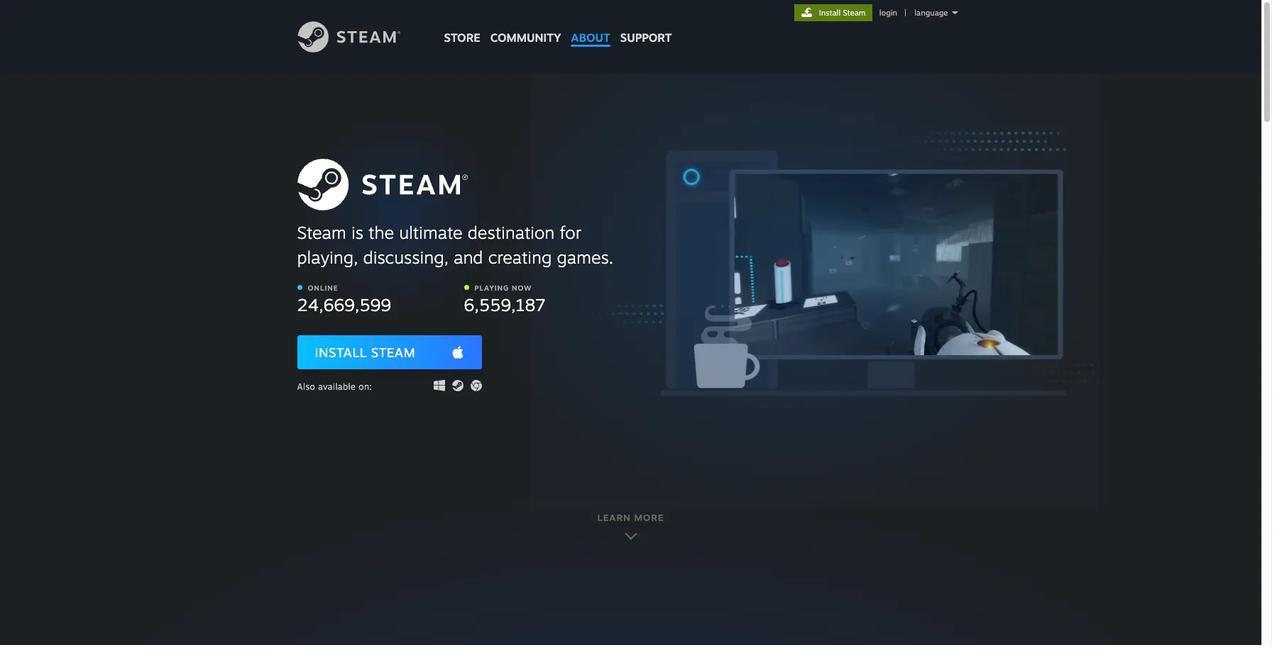 Task type: vqa. For each thing, say whether or not it's contained in the screenshot.
RELEASE
no



Task type: describe. For each thing, give the bounding box(es) containing it.
games.
[[557, 247, 613, 268]]

0 horizontal spatial install steam
[[315, 345, 415, 360]]

0 horizontal spatial install steam link
[[297, 335, 482, 370]]

for
[[560, 222, 581, 243]]

available
[[318, 382, 356, 392]]

language
[[915, 8, 948, 18]]

steam inside steam is the ultimate destination for playing, discussing, and creating games.
[[297, 222, 346, 243]]

also
[[297, 382, 315, 392]]

login | language
[[879, 8, 948, 18]]

support
[[620, 31, 672, 45]]

on:
[[359, 382, 372, 392]]

now
[[512, 284, 532, 292]]

|
[[905, 8, 907, 18]]

creating
[[488, 247, 552, 268]]

about link
[[566, 0, 615, 51]]

is
[[351, 222, 363, 243]]

about
[[571, 31, 610, 45]]

0 vertical spatial install
[[819, 8, 841, 18]]

playing now 6,559,187
[[464, 284, 545, 316]]

learn
[[597, 513, 631, 524]]

playing,
[[297, 247, 358, 268]]

1 horizontal spatial install steam
[[819, 8, 866, 18]]

the logo for steam image
[[297, 159, 467, 210]]

also available on:
[[297, 382, 372, 392]]

login
[[879, 8, 897, 18]]



Task type: locate. For each thing, give the bounding box(es) containing it.
learn more
[[597, 513, 664, 524]]

community link
[[485, 0, 566, 51]]

online 24,669,599
[[297, 284, 391, 316]]

1 vertical spatial install
[[315, 345, 367, 360]]

support link
[[615, 0, 677, 48]]

store link
[[439, 0, 485, 51]]

and
[[454, 247, 483, 268]]

destination
[[468, 222, 555, 243]]

install steam link
[[794, 4, 872, 21], [297, 335, 482, 370]]

install steam up on:
[[315, 345, 415, 360]]

playing
[[475, 284, 509, 292]]

online
[[308, 284, 338, 292]]

steam left login link
[[843, 8, 866, 18]]

ultimate
[[399, 222, 462, 243]]

0 vertical spatial install steam link
[[794, 4, 872, 21]]

1 vertical spatial install steam
[[315, 345, 415, 360]]

the
[[368, 222, 394, 243]]

steam is the ultimate destination for playing, discussing, and creating games.
[[297, 222, 613, 268]]

1 horizontal spatial install steam link
[[794, 4, 872, 21]]

1 horizontal spatial steam
[[371, 345, 415, 360]]

0 vertical spatial install steam
[[819, 8, 866, 18]]

steam
[[843, 8, 866, 18], [297, 222, 346, 243], [371, 345, 415, 360]]

install left login link
[[819, 8, 841, 18]]

install
[[819, 8, 841, 18], [315, 345, 367, 360]]

24,669,599
[[297, 294, 391, 316]]

discussing,
[[363, 247, 449, 268]]

steam up on:
[[371, 345, 415, 360]]

6,559,187
[[464, 294, 545, 316]]

1 vertical spatial steam
[[297, 222, 346, 243]]

login link
[[877, 8, 900, 18]]

steam up playing, on the left
[[297, 222, 346, 243]]

install steam
[[819, 8, 866, 18], [315, 345, 415, 360]]

install steam link left login link
[[794, 4, 872, 21]]

community
[[490, 31, 561, 45]]

1 horizontal spatial install
[[819, 8, 841, 18]]

install steam left login
[[819, 8, 866, 18]]

store
[[444, 31, 480, 45]]

2 vertical spatial steam
[[371, 345, 415, 360]]

more
[[634, 513, 664, 524]]

install up available
[[315, 345, 367, 360]]

0 horizontal spatial steam
[[297, 222, 346, 243]]

1 vertical spatial install steam link
[[297, 335, 482, 370]]

0 horizontal spatial install
[[315, 345, 367, 360]]

learn more link
[[0, 513, 1261, 542]]

0 vertical spatial steam
[[843, 8, 866, 18]]

2 horizontal spatial steam
[[843, 8, 866, 18]]

install steam link up on:
[[297, 335, 482, 370]]



